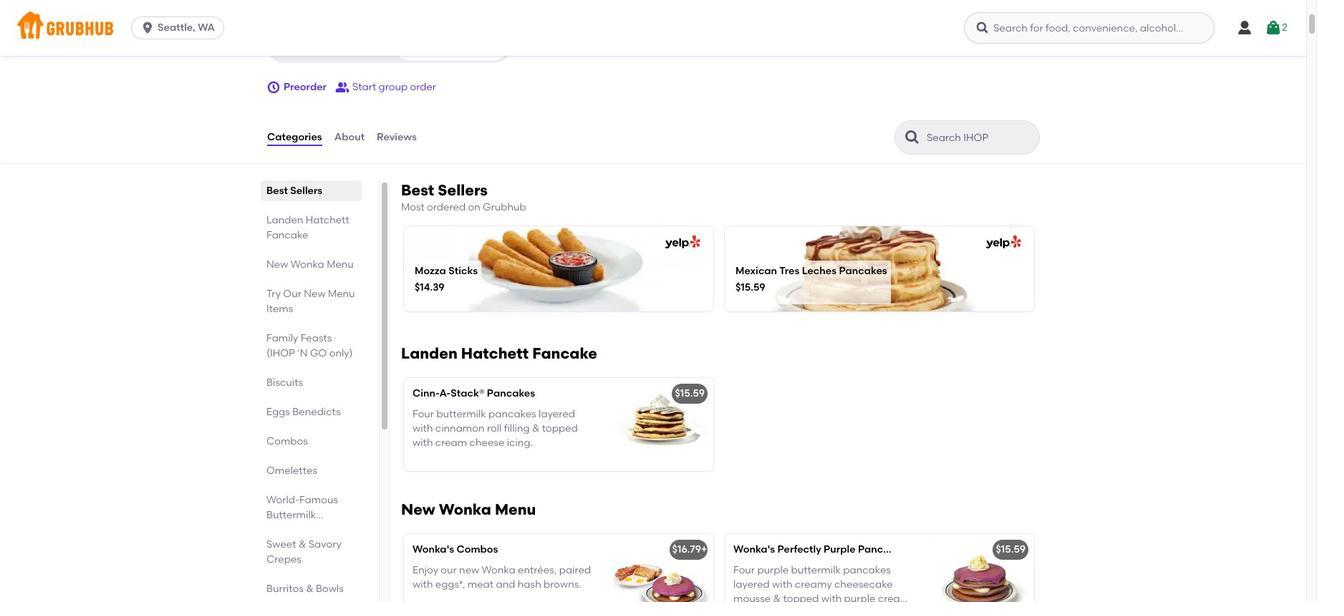 Task type: vqa. For each thing, say whether or not it's contained in the screenshot.
ADD SCOOP OF RICE + $1.00
no



Task type: locate. For each thing, give the bounding box(es) containing it.
new wonka menu
[[266, 259, 354, 271], [401, 501, 536, 519]]

0 vertical spatial new wonka menu
[[266, 259, 354, 271]]

new up wonka's combos
[[401, 501, 435, 519]]

0 horizontal spatial fancake
[[266, 229, 308, 241]]

pancakes for leches
[[839, 265, 887, 277]]

four inside four buttermilk pancakes layered with cinnamon roll filling & topped with cream cheese icing.
[[413, 408, 434, 420]]

1 horizontal spatial hatchett
[[461, 345, 529, 363]]

$15.59
[[736, 282, 765, 294], [675, 388, 705, 400], [996, 544, 1026, 556]]

pancakes right leches
[[839, 265, 887, 277]]

0 horizontal spatial landen
[[266, 214, 303, 226]]

wonka's perfectly purple pancakes - (full stack)
[[734, 544, 970, 556]]

landen down the 'best sellers'
[[266, 214, 303, 226]]

feasts
[[301, 332, 332, 345]]

1 vertical spatial buttermilk
[[791, 564, 841, 576]]

world-famous buttermilk pancakes sweet & savory crepes
[[266, 494, 342, 566]]

1 yelp image from the left
[[663, 236, 701, 250]]

1 vertical spatial new wonka menu
[[401, 501, 536, 519]]

1 vertical spatial new
[[304, 288, 326, 300]]

pancakes for purple
[[858, 544, 906, 556]]

four purple buttermilk pancakes layered with creamy cheesecake mousse & topped with purple cre
[[734, 564, 910, 602]]

and
[[496, 579, 515, 591]]

0 vertical spatial hatchett
[[306, 214, 349, 226]]

& right filling
[[532, 423, 540, 435]]

menu inside try our new menu items
[[328, 288, 355, 300]]

yelp image for mexican tres leches pancakes
[[984, 236, 1021, 250]]

1 horizontal spatial best
[[401, 181, 434, 199]]

best up most
[[401, 181, 434, 199]]

seattle, wa button
[[131, 16, 230, 39]]

go
[[310, 347, 327, 360]]

svg image inside preorder 'button'
[[266, 80, 281, 95]]

four down the cinn- at the left of the page
[[413, 408, 434, 420]]

start
[[352, 81, 376, 93]]

landen hatchett fancake down the 'best sellers'
[[266, 214, 349, 241]]

1 horizontal spatial landen
[[401, 345, 458, 363]]

mousse
[[734, 593, 771, 602]]

wonka's for enjoy
[[413, 544, 454, 556]]

best for best sellers most ordered on grubhub
[[401, 181, 434, 199]]

1 horizontal spatial fancake
[[532, 345, 597, 363]]

& right the sweet
[[299, 539, 306, 551]]

1 vertical spatial topped
[[783, 593, 819, 602]]

four up mousse
[[734, 564, 755, 576]]

1 vertical spatial pancakes
[[843, 564, 891, 576]]

wonka
[[291, 259, 324, 271], [439, 501, 491, 519], [482, 564, 516, 576]]

new wonka menu up our
[[266, 259, 354, 271]]

1 horizontal spatial $15.59
[[736, 282, 765, 294]]

option group
[[266, 27, 512, 63]]

1 vertical spatial $15.59
[[675, 388, 705, 400]]

main navigation navigation
[[0, 0, 1307, 56]]

pancakes inside four buttermilk pancakes layered with cinnamon roll filling & topped with cream cheese icing.
[[489, 408, 536, 420]]

purple down perfectly
[[757, 564, 789, 576]]

layered inside 'four purple buttermilk pancakes layered with creamy cheesecake mousse & topped with purple cre'
[[734, 579, 770, 591]]

best inside the best sellers most ordered on grubhub
[[401, 181, 434, 199]]

2 vertical spatial new
[[401, 501, 435, 519]]

entrées,
[[518, 564, 557, 576]]

$14.39
[[415, 282, 445, 294]]

topped down creamy
[[783, 593, 819, 602]]

paired
[[559, 564, 591, 576]]

sellers inside the best sellers most ordered on grubhub
[[438, 181, 488, 199]]

pancakes inside world-famous buttermilk pancakes sweet & savory crepes
[[266, 524, 314, 537]]

0 vertical spatial topped
[[542, 423, 578, 435]]

landen up the cinn- at the left of the page
[[401, 345, 458, 363]]

2 vertical spatial $15.59
[[996, 544, 1026, 556]]

reviews button
[[376, 112, 417, 163]]

pancakes up filling
[[489, 408, 536, 420]]

+
[[701, 544, 707, 556]]

topped right filling
[[542, 423, 578, 435]]

purple
[[757, 564, 789, 576], [844, 593, 876, 602]]

crepes
[[266, 554, 302, 566]]

1 horizontal spatial sellers
[[438, 181, 488, 199]]

1 horizontal spatial new wonka menu
[[401, 501, 536, 519]]

1 horizontal spatial min
[[474, 46, 489, 56]]

landen
[[266, 214, 303, 226], [401, 345, 458, 363]]

svg image
[[1236, 19, 1254, 37], [1265, 19, 1282, 37], [140, 21, 155, 35], [976, 21, 990, 35], [266, 80, 281, 95]]

1 vertical spatial combos
[[457, 544, 498, 556]]

0 vertical spatial landen hatchett fancake
[[266, 214, 349, 241]]

1 horizontal spatial new
[[304, 288, 326, 300]]

try
[[266, 288, 281, 300]]

0 vertical spatial four
[[413, 408, 434, 420]]

combos up omelettes
[[266, 436, 308, 448]]

1 horizontal spatial buttermilk
[[791, 564, 841, 576]]

& inside world-famous buttermilk pancakes sweet & savory crepes
[[299, 539, 306, 551]]

1 horizontal spatial layered
[[734, 579, 770, 591]]

pancakes up cheesecake
[[843, 564, 891, 576]]

svg image inside 2 button
[[1265, 19, 1282, 37]]

biscuits
[[266, 377, 303, 389]]

cheesecake
[[835, 579, 893, 591]]

people icon image
[[335, 80, 350, 95]]

1 horizontal spatial landen hatchett fancake
[[401, 345, 597, 363]]

menu
[[327, 259, 354, 271], [328, 288, 355, 300], [495, 501, 536, 519]]

1 horizontal spatial yelp image
[[984, 236, 1021, 250]]

buttermilk up cinnamon
[[437, 408, 486, 420]]

0 vertical spatial layered
[[539, 408, 575, 420]]

0 horizontal spatial topped
[[542, 423, 578, 435]]

hatchett
[[306, 214, 349, 226], [461, 345, 529, 363]]

0 horizontal spatial purple
[[757, 564, 789, 576]]

1 horizontal spatial wonka's
[[734, 544, 775, 556]]

new wonka menu up wonka's combos
[[401, 501, 536, 519]]

wonka up and at the left bottom of page
[[482, 564, 516, 576]]

min
[[333, 46, 348, 56], [474, 46, 489, 56]]

0 horizontal spatial $15.59
[[675, 388, 705, 400]]

buttermilk up creamy
[[791, 564, 841, 576]]

1 vertical spatial wonka
[[439, 501, 491, 519]]

eggs*,
[[435, 579, 465, 591]]

wonka up our
[[291, 259, 324, 271]]

-
[[909, 544, 913, 556]]

with down enjoy
[[413, 579, 433, 591]]

pancakes left -
[[858, 544, 906, 556]]

landen hatchett fancake up cinn-a-stack® pancakes
[[401, 345, 597, 363]]

2 horizontal spatial new
[[401, 501, 435, 519]]

1 horizontal spatial pancakes
[[843, 564, 891, 576]]

2 min from the left
[[474, 46, 489, 56]]

pancakes down buttermilk
[[266, 524, 314, 537]]

pancakes
[[839, 265, 887, 277], [487, 388, 535, 400], [266, 524, 314, 537], [858, 544, 906, 556]]

2 vertical spatial wonka
[[482, 564, 516, 576]]

0 horizontal spatial sellers
[[290, 185, 322, 197]]

benedicts
[[292, 406, 341, 418]]

2 wonka's from the left
[[734, 544, 775, 556]]

cinn-a-stack® pancakes
[[413, 388, 535, 400]]

1 min from the left
[[333, 46, 348, 56]]

0 horizontal spatial best
[[266, 185, 288, 197]]

2 yelp image from the left
[[984, 236, 1021, 250]]

0 horizontal spatial landen hatchett fancake
[[266, 214, 349, 241]]

world-
[[266, 494, 299, 506]]

0 horizontal spatial yelp image
[[663, 236, 701, 250]]

1 vertical spatial fancake
[[532, 345, 597, 363]]

0 vertical spatial buttermilk
[[437, 408, 486, 420]]

categories button
[[266, 112, 323, 163]]

1 vertical spatial four
[[734, 564, 755, 576]]

best for best sellers
[[266, 185, 288, 197]]

min right 35–50
[[333, 46, 348, 56]]

hatchett up cinn-a-stack® pancakes
[[461, 345, 529, 363]]

new right our
[[304, 288, 326, 300]]

preorder button
[[266, 75, 327, 100]]

start group order
[[352, 81, 436, 93]]

0 vertical spatial menu
[[327, 259, 354, 271]]

0 horizontal spatial min
[[333, 46, 348, 56]]

wonka's up enjoy
[[413, 544, 454, 556]]

cream
[[435, 437, 467, 449]]

Search for food, convenience, alcohol... search field
[[964, 12, 1215, 44]]

items
[[266, 303, 293, 315]]

1 horizontal spatial purple
[[844, 593, 876, 602]]

cinnamon
[[435, 423, 485, 435]]

& inside 'four purple buttermilk pancakes layered with creamy cheesecake mousse & topped with purple cre'
[[773, 593, 781, 602]]

new up try
[[266, 259, 288, 271]]

best down 'categories' button
[[266, 185, 288, 197]]

svg image for preorder
[[266, 80, 281, 95]]

hatchett down the 'best sellers'
[[306, 214, 349, 226]]

0 horizontal spatial four
[[413, 408, 434, 420]]

wonka's left perfectly
[[734, 544, 775, 556]]

1 horizontal spatial topped
[[783, 593, 819, 602]]

buttermilk inside four buttermilk pancakes layered with cinnamon roll filling & topped with cream cheese icing.
[[437, 408, 486, 420]]

pancakes for stack®
[[487, 388, 535, 400]]

purple down cheesecake
[[844, 593, 876, 602]]

1 wonka's from the left
[[413, 544, 454, 556]]

&
[[532, 423, 540, 435], [299, 539, 306, 551], [306, 583, 314, 595], [773, 593, 781, 602]]

hash
[[518, 579, 541, 591]]

pancakes
[[489, 408, 536, 420], [843, 564, 891, 576]]

menu right our
[[328, 288, 355, 300]]

a-
[[439, 388, 451, 400]]

min right 15–25
[[474, 46, 489, 56]]

1 vertical spatial layered
[[734, 579, 770, 591]]

best
[[401, 181, 434, 199], [266, 185, 288, 197]]

0 vertical spatial $15.59
[[736, 282, 765, 294]]

combos
[[266, 436, 308, 448], [457, 544, 498, 556]]

2 horizontal spatial $15.59
[[996, 544, 1026, 556]]

new
[[459, 564, 479, 576]]

6.4
[[414, 46, 426, 56]]

0 horizontal spatial combos
[[266, 436, 308, 448]]

sellers up on
[[438, 181, 488, 199]]

menu up entrées,
[[495, 501, 536, 519]]

1 vertical spatial landen hatchett fancake
[[401, 345, 597, 363]]

0 vertical spatial combos
[[266, 436, 308, 448]]

yelp image
[[663, 236, 701, 250], [984, 236, 1021, 250]]

$15.59 for four purple buttermilk pancakes layered with creamy cheesecake mousse & topped with purple cre
[[996, 544, 1026, 556]]

0 vertical spatial pancakes
[[489, 408, 536, 420]]

0 horizontal spatial layered
[[539, 408, 575, 420]]

1 horizontal spatial four
[[734, 564, 755, 576]]

0 horizontal spatial pancakes
[[489, 408, 536, 420]]

cinn-a-stack® pancakes image
[[606, 378, 713, 472]]

1 vertical spatial menu
[[328, 288, 355, 300]]

meat
[[468, 579, 494, 591]]

svg image inside seattle, wa button
[[140, 21, 155, 35]]

four inside 'four purple buttermilk pancakes layered with creamy cheesecake mousse & topped with purple cre'
[[734, 564, 755, 576]]

buttermilk
[[437, 408, 486, 420], [791, 564, 841, 576]]

0 horizontal spatial new wonka menu
[[266, 259, 354, 271]]

sellers down 'categories' button
[[290, 185, 322, 197]]

wonka inside enjoy our new wonka entrées, paired with eggs*, meat and hash browns.
[[482, 564, 516, 576]]

combos up 'new'
[[457, 544, 498, 556]]

wonka's
[[413, 544, 454, 556], [734, 544, 775, 556]]

& right mousse
[[773, 593, 781, 602]]

pancakes up filling
[[487, 388, 535, 400]]

start group order button
[[335, 75, 436, 100]]

wonka up wonka's combos
[[439, 501, 491, 519]]

pancakes inside the mexican tres leches pancakes $15.59
[[839, 265, 887, 277]]

layered
[[539, 408, 575, 420], [734, 579, 770, 591]]

6.4 mi • 15–25 min
[[414, 46, 489, 56]]

menu up try our new menu items on the left of page
[[327, 259, 354, 271]]

new inside try our new menu items
[[304, 288, 326, 300]]

1 vertical spatial hatchett
[[461, 345, 529, 363]]

0 horizontal spatial hatchett
[[306, 214, 349, 226]]

0 horizontal spatial wonka's
[[413, 544, 454, 556]]

0 vertical spatial new
[[266, 259, 288, 271]]

(full
[[915, 544, 936, 556]]

0 horizontal spatial new
[[266, 259, 288, 271]]

pancakes for buttermilk
[[266, 524, 314, 537]]

0 horizontal spatial buttermilk
[[437, 408, 486, 420]]

fancake
[[266, 229, 308, 241], [532, 345, 597, 363]]



Task type: describe. For each thing, give the bounding box(es) containing it.
pancakes inside 'four purple buttermilk pancakes layered with creamy cheesecake mousse & topped with purple cre'
[[843, 564, 891, 576]]

buttermilk
[[266, 509, 316, 522]]

$15.59 inside the mexican tres leches pancakes $15.59
[[736, 282, 765, 294]]

wonka's combos
[[413, 544, 498, 556]]

mexican tres leches pancakes $15.59
[[736, 265, 887, 294]]

with down creamy
[[821, 593, 842, 602]]

enjoy our new wonka entrées, paired with eggs*, meat and hash browns.
[[413, 564, 591, 591]]

wonka's combos image
[[606, 535, 713, 602]]

stack)
[[939, 544, 970, 556]]

cheese
[[470, 437, 505, 449]]

0 vertical spatial wonka
[[291, 259, 324, 271]]

enjoy
[[413, 564, 438, 576]]

mozza sticks $14.39
[[415, 265, 478, 294]]

wonka's perfectly purple pancakes - (full stack) image
[[927, 535, 1034, 602]]

our
[[283, 288, 301, 300]]

roll
[[487, 423, 502, 435]]

on
[[468, 201, 480, 214]]

bowls
[[316, 583, 344, 595]]

about
[[334, 131, 365, 143]]

15–25
[[449, 46, 472, 56]]

with inside enjoy our new wonka entrées, paired with eggs*, meat and hash browns.
[[413, 579, 433, 591]]

seattle, wa
[[158, 21, 215, 34]]

order
[[410, 81, 436, 93]]

0 vertical spatial purple
[[757, 564, 789, 576]]

topped inside 'four purple buttermilk pancakes layered with creamy cheesecake mousse & topped with purple cre'
[[783, 593, 819, 602]]

svg image for seattle, wa
[[140, 21, 155, 35]]

& left bowls
[[306, 583, 314, 595]]

family feasts (ihop 'n go only)
[[266, 332, 353, 360]]

four for four purple buttermilk pancakes layered with creamy cheesecake mousse & topped with purple cre
[[734, 564, 755, 576]]

mozza
[[415, 265, 446, 277]]

'n
[[297, 347, 308, 360]]

burritos
[[266, 583, 304, 595]]

with down the cinn- at the left of the page
[[413, 423, 433, 435]]

purple
[[824, 544, 856, 556]]

& inside four buttermilk pancakes layered with cinnamon roll filling & topped with cream cheese icing.
[[532, 423, 540, 435]]

2
[[1282, 21, 1288, 34]]

35–50
[[305, 46, 331, 56]]

filling
[[504, 423, 530, 435]]

savory
[[309, 539, 342, 551]]

famous
[[299, 494, 338, 506]]

group
[[379, 81, 408, 93]]

with left creamy
[[772, 579, 793, 591]]

svg image for 2
[[1265, 19, 1282, 37]]

$16.79 +
[[672, 544, 707, 556]]

wa
[[198, 21, 215, 34]]

try our new menu items
[[266, 288, 355, 315]]

family
[[266, 332, 298, 345]]

Search IHOP search field
[[926, 131, 1035, 145]]

grubhub
[[483, 201, 526, 214]]

sellers for best sellers most ordered on grubhub
[[438, 181, 488, 199]]

layered inside four buttermilk pancakes layered with cinnamon roll filling & topped with cream cheese icing.
[[539, 408, 575, 420]]

reviews
[[377, 131, 417, 143]]

sticks
[[449, 265, 478, 277]]

seattle,
[[158, 21, 195, 34]]

search icon image
[[904, 129, 921, 146]]

preorder
[[284, 81, 327, 93]]

eggs
[[266, 406, 290, 418]]

mexican
[[736, 265, 777, 277]]

tres
[[780, 265, 800, 277]]

1 vertical spatial purple
[[844, 593, 876, 602]]

stack®
[[451, 388, 485, 400]]

(ihop
[[266, 347, 295, 360]]

0 vertical spatial landen
[[266, 214, 303, 226]]

yelp image for mozza sticks
[[663, 236, 701, 250]]

with left cream
[[413, 437, 433, 449]]

cinn-
[[413, 388, 439, 400]]

browns.
[[544, 579, 581, 591]]

four for four buttermilk pancakes layered with cinnamon roll filling & topped with cream cheese icing.
[[413, 408, 434, 420]]

topped inside four buttermilk pancakes layered with cinnamon roll filling & topped with cream cheese icing.
[[542, 423, 578, 435]]

only)
[[329, 347, 353, 360]]

$16.79
[[672, 544, 701, 556]]

2 button
[[1265, 15, 1288, 41]]

wonka's for four
[[734, 544, 775, 556]]

eggs benedicts
[[266, 406, 341, 418]]

creamy
[[795, 579, 832, 591]]

option group containing 35–50 min
[[266, 27, 512, 63]]

leches
[[802, 265, 837, 277]]

most
[[401, 201, 425, 214]]

best sellers most ordered on grubhub
[[401, 181, 526, 214]]

1 horizontal spatial combos
[[457, 544, 498, 556]]

four buttermilk pancakes layered with cinnamon roll filling & topped with cream cheese icing.
[[413, 408, 578, 449]]

$15.59 for four buttermilk pancakes layered with cinnamon roll filling & topped with cream cheese icing.
[[675, 388, 705, 400]]

mi
[[429, 46, 439, 56]]

our
[[441, 564, 457, 576]]

1 vertical spatial landen
[[401, 345, 458, 363]]

best sellers
[[266, 185, 322, 197]]

perfectly
[[778, 544, 821, 556]]

35–50 min
[[305, 46, 348, 56]]

sweet
[[266, 539, 296, 551]]

ordered
[[427, 201, 466, 214]]

2 vertical spatial menu
[[495, 501, 536, 519]]

0 vertical spatial fancake
[[266, 229, 308, 241]]

•
[[442, 46, 446, 56]]

about button
[[334, 112, 365, 163]]

icing.
[[507, 437, 533, 449]]

omelettes
[[266, 465, 317, 477]]

categories
[[267, 131, 322, 143]]

burritos & bowls
[[266, 583, 344, 595]]

buttermilk inside 'four purple buttermilk pancakes layered with creamy cheesecake mousse & topped with purple cre'
[[791, 564, 841, 576]]

sellers for best sellers
[[290, 185, 322, 197]]



